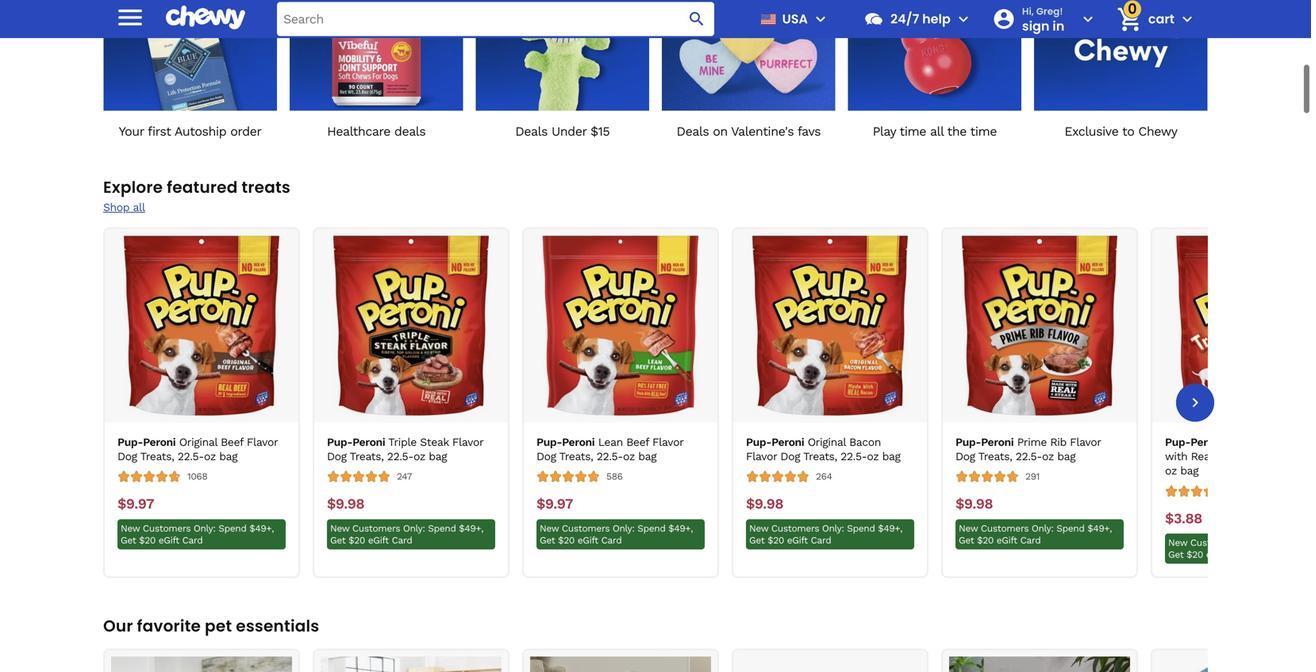 Task type: locate. For each thing, give the bounding box(es) containing it.
4 treats, from the left
[[803, 661, 837, 672]]

1 22.5- from the left
[[178, 661, 204, 672]]

22.5-
[[178, 661, 204, 672], [387, 661, 413, 672], [597, 661, 623, 672], [841, 661, 867, 672], [1016, 661, 1042, 672]]

fish deals link
[[960, 0, 1119, 96]]

0 vertical spatial list
[[100, 0, 1290, 98]]

beef inside original beef flavor dog treats, 22.5-oz bag
[[221, 647, 243, 660]]

pup- for original beef flavor dog treats, 22.5-oz bag
[[117, 647, 143, 660]]

22.5- inside original bacon flavor dog treats, 22.5-oz bag
[[841, 661, 867, 672]]

flavor inside original beef flavor dog treats, 22.5-oz bag
[[247, 647, 278, 660]]

usa
[[782, 10, 808, 28]]

22.5- for triple steak flavor dog treats, 22.5-oz bag
[[387, 661, 413, 672]]

6 peroni from the left
[[1191, 647, 1223, 660]]

first
[[148, 335, 171, 350]]

2 pup- from the left
[[327, 647, 352, 660]]

1 vertical spatial list
[[103, 439, 1311, 672]]

3 bag from the left
[[638, 661, 656, 672]]

oz inside triple steak flavor dog treats, 22.5-oz bag
[[413, 661, 425, 672]]

1 pup- from the left
[[117, 647, 143, 660]]

bag
[[219, 661, 237, 672], [429, 661, 447, 672], [638, 661, 656, 672], [882, 661, 900, 672], [1057, 661, 1075, 672]]

Search text field
[[277, 2, 714, 36]]

6 pup-peroni from the left
[[1165, 647, 1223, 660]]

flavor inside lean beef flavor dog treats, 22.5-oz bag
[[652, 647, 683, 660]]

time right play
[[900, 335, 926, 350]]

4 peroni from the left
[[771, 647, 804, 660]]

pup-peroni triple steak flavor dog treats, 22.5-oz bag image
[[321, 447, 502, 627]]

3 oz from the left
[[623, 661, 635, 672]]

explore featured treats shop all
[[103, 387, 290, 425]]

3 treats, from the left
[[559, 661, 593, 672]]

original
[[179, 647, 217, 660], [808, 647, 846, 660]]

exclusive
[[1065, 335, 1119, 350]]

deals left under
[[515, 335, 548, 350]]

favs
[[797, 335, 821, 350]]

pup-peroni lean beef flavor dog treats, 22.5-oz bag image
[[530, 447, 711, 627]]

lean
[[598, 647, 623, 660]]

1 horizontal spatial time
[[970, 335, 997, 350]]

list containing pup-peroni
[[103, 439, 1311, 672]]

beef inside lean beef flavor dog treats, 22.5-oz bag
[[626, 647, 649, 660]]

your first autoship order
[[119, 335, 261, 350]]

oz inside original beef flavor dog treats, 22.5-oz bag
[[204, 661, 216, 672]]

0 horizontal spatial beef
[[221, 647, 243, 660]]

farm animal deals link
[[1132, 0, 1290, 96]]

dog for prime rib flavor dog treats, 22.5-oz bag
[[956, 661, 975, 672]]

deals on valentine's items image
[[662, 148, 835, 322]]

horse
[[490, 81, 524, 96]]

dog inside original beef flavor dog treats, 22.5-oz bag
[[117, 661, 137, 672]]

pup-peroni for lean beef flavor dog treats, 22.5-oz bag
[[536, 647, 595, 660]]

3 pup- from the left
[[536, 647, 562, 660]]

chewy home image
[[166, 0, 245, 35]]

cat
[[326, 81, 346, 96]]

1 peroni from the left
[[143, 647, 176, 660]]

original inside original beef flavor dog treats, 22.5-oz bag
[[179, 647, 217, 660]]

list containing dog deals
[[100, 0, 1290, 98]]

submit search image
[[687, 10, 706, 29]]

oz for original bacon flavor dog treats, 22.5-oz bag
[[867, 661, 879, 672]]

5 22.5- from the left
[[1016, 661, 1042, 672]]

2 pup-peroni from the left
[[327, 647, 385, 660]]

3 pup-peroni from the left
[[536, 647, 595, 660]]

play time all the time link
[[848, 148, 1022, 350]]

1 pup-peroni from the left
[[117, 647, 176, 660]]

24/7 help link
[[857, 0, 951, 38]]

5 treats, from the left
[[978, 661, 1012, 672]]

time
[[900, 335, 926, 350], [970, 335, 997, 350]]

sign
[[1022, 17, 1050, 35]]

flavor for prime rib flavor dog treats, 22.5-oz bag
[[1070, 647, 1101, 660]]

1 original from the left
[[179, 647, 217, 660]]

original bacon flavor dog treats, 22.5-oz bag
[[746, 647, 900, 672]]

bag inside lean beef flavor dog treats, 22.5-oz bag
[[638, 661, 656, 672]]

2 oz from the left
[[413, 661, 425, 672]]

bag for prime rib flavor dog treats, 22.5-oz bag
[[1057, 661, 1075, 672]]

flavor inside original bacon flavor dog treats, 22.5-oz bag
[[746, 661, 777, 672]]

all
[[930, 335, 943, 350], [133, 412, 145, 425]]

1 oz from the left
[[204, 661, 216, 672]]

dog inside triple steak flavor dog treats, 22.5-oz bag
[[327, 661, 347, 672]]

22.5- for original bacon flavor dog treats, 22.5-oz bag
[[841, 661, 867, 672]]

play
[[873, 335, 896, 350]]

1 horizontal spatial all
[[930, 335, 943, 350]]

22.5- inside lean beef flavor dog treats, 22.5-oz bag
[[597, 661, 623, 672]]

22.5- for prime rib flavor dog treats, 22.5-oz bag
[[1016, 661, 1042, 672]]

exclusive to chewy
[[1065, 335, 1177, 350]]

farm
[[1156, 81, 1186, 96]]

dog deals
[[153, 81, 212, 96]]

bag inside triple steak flavor dog treats, 22.5-oz bag
[[429, 661, 447, 672]]

dog for lean beef flavor dog treats, 22.5-oz bag
[[536, 661, 556, 672]]

22.5- for original beef flavor dog treats, 22.5-oz bag
[[178, 661, 204, 672]]

deals right horse
[[528, 81, 560, 96]]

2 beef from the left
[[626, 647, 649, 660]]

5 bag from the left
[[1057, 661, 1075, 672]]

beef for lean
[[626, 647, 649, 660]]

1 beef from the left
[[221, 647, 243, 660]]

shop all link
[[103, 412, 145, 425]]

oz
[[204, 661, 216, 672], [413, 661, 425, 672], [623, 661, 635, 672], [867, 661, 879, 672], [1042, 661, 1054, 672]]

bag for original beef flavor dog treats, 22.5-oz bag
[[219, 661, 237, 672]]

treats,
[[140, 661, 174, 672], [350, 661, 384, 672], [559, 661, 593, 672], [803, 661, 837, 672], [978, 661, 1012, 672]]

dog for original beef flavor dog treats, 22.5-oz bag
[[117, 661, 137, 672]]

oz inside original bacon flavor dog treats, 22.5-oz bag
[[867, 661, 879, 672]]

flavor for original bacon flavor dog treats, 22.5-oz bag
[[746, 661, 777, 672]]

deals down chewy home image
[[180, 81, 212, 96]]

flavor for original beef flavor dog treats, 22.5-oz bag
[[247, 647, 278, 660]]

pup- for original bacon flavor dog treats, 22.5-oz bag
[[746, 647, 771, 660]]

pup-peroni for original bacon flavor dog treats, 22.5-oz bag
[[746, 647, 804, 660]]

chewy support image
[[863, 9, 884, 29]]

cat deals
[[326, 81, 382, 96]]

bag inside original bacon flavor dog treats, 22.5-oz bag
[[882, 661, 900, 672]]

peroni inside 'link'
[[1191, 647, 1223, 660]]

pup- inside 'link'
[[1165, 647, 1191, 660]]

4 bag from the left
[[882, 661, 900, 672]]

4 oz from the left
[[867, 661, 879, 672]]

1 vertical spatial all
[[133, 412, 145, 425]]

1 bag from the left
[[219, 661, 237, 672]]

oz for triple steak flavor dog treats, 22.5-oz bag
[[413, 661, 425, 672]]

list
[[100, 0, 1290, 98], [103, 439, 1311, 672]]

triple
[[388, 647, 417, 660]]

0 horizontal spatial time
[[900, 335, 926, 350]]

pup-peroni original beef flavor dog treats, 22.5-oz bag image
[[111, 447, 292, 627]]

deals
[[180, 81, 212, 96], [350, 81, 382, 96], [528, 81, 560, 96], [710, 81, 743, 96], [866, 81, 898, 96], [1038, 81, 1070, 96], [1234, 81, 1266, 96], [515, 335, 548, 350], [677, 335, 709, 350]]

deals right bird
[[866, 81, 898, 96]]

22.5- inside triple steak flavor dog treats, 22.5-oz bag
[[387, 661, 413, 672]]

1 horizontal spatial beef
[[626, 647, 649, 660]]

2 original from the left
[[808, 647, 846, 660]]

1 treats, from the left
[[140, 661, 174, 672]]

0 vertical spatial all
[[930, 335, 943, 350]]

3 22.5- from the left
[[597, 661, 623, 672]]

flavor
[[247, 647, 278, 660], [452, 647, 483, 660], [652, 647, 683, 660], [1070, 647, 1101, 660], [746, 661, 777, 672]]

time right the
[[970, 335, 997, 350]]

treats, for triple steak flavor dog treats, 22.5-oz bag
[[350, 661, 384, 672]]

pup-
[[117, 647, 143, 660], [327, 647, 352, 660], [536, 647, 562, 660], [746, 647, 771, 660], [956, 647, 981, 660], [1165, 647, 1191, 660]]

4 pup- from the left
[[746, 647, 771, 660]]

hi,
[[1022, 5, 1034, 18]]

play time all the time
[[873, 335, 997, 350]]

treats, inside prime rib flavor dog treats, 22.5-oz bag
[[978, 661, 1012, 672]]

horse deals link
[[446, 0, 605, 96]]

pup-peroni
[[117, 647, 176, 660], [327, 647, 385, 660], [536, 647, 595, 660], [746, 647, 804, 660], [956, 647, 1014, 660], [1165, 647, 1223, 660]]

cart menu image
[[1178, 10, 1197, 29]]

flavor inside prime rib flavor dog treats, 22.5-oz bag
[[1070, 647, 1101, 660]]

bag for lean beef flavor dog treats, 22.5-oz bag
[[638, 661, 656, 672]]

flavor for triple steak flavor dog treats, 22.5-oz bag
[[452, 647, 483, 660]]

pup- for prime rib flavor dog treats, 22.5-oz bag
[[956, 647, 981, 660]]

original inside original bacon flavor dog treats, 22.5-oz bag
[[808, 647, 846, 660]]

4 pup-peroni from the left
[[746, 647, 804, 660]]

5 oz from the left
[[1042, 661, 1054, 672]]

exclusive to chewy link
[[1034, 148, 1208, 350]]

flavor inside triple steak flavor dog treats, 22.5-oz bag
[[452, 647, 483, 660]]

oz inside prime rib flavor dog treats, 22.5-oz bag
[[1042, 661, 1054, 672]]

bag inside original beef flavor dog treats, 22.5-oz bag
[[219, 661, 237, 672]]

healthcare deals
[[327, 335, 426, 350]]

6 pup- from the left
[[1165, 647, 1191, 660]]

to
[[1122, 335, 1134, 350]]

beef
[[221, 647, 243, 660], [626, 647, 649, 660]]

2 peroni from the left
[[352, 647, 385, 660]]

your first autoship order link
[[103, 148, 277, 350]]

treats, inside original beef flavor dog treats, 22.5-oz bag
[[140, 661, 174, 672]]

oz inside lean beef flavor dog treats, 22.5-oz bag
[[623, 661, 635, 672]]

treats, inside triple steak flavor dog treats, 22.5-oz bag
[[350, 661, 384, 672]]

22.5- inside prime rib flavor dog treats, 22.5-oz bag
[[1016, 661, 1042, 672]]

chewy
[[1138, 335, 1177, 350]]

treats, for original bacon flavor dog treats, 22.5-oz bag
[[803, 661, 837, 672]]

all left the
[[930, 335, 943, 350]]

5 peroni from the left
[[981, 647, 1014, 660]]

2 time from the left
[[970, 335, 997, 350]]

treats, inside original bacon flavor dog treats, 22.5-oz bag
[[803, 661, 837, 672]]

dog inside prime rib flavor dog treats, 22.5-oz bag
[[956, 661, 975, 672]]

deals under $15 image
[[476, 148, 649, 322]]

under
[[552, 335, 587, 350]]

dog inside lean beef flavor dog treats, 22.5-oz bag
[[536, 661, 556, 672]]

0 horizontal spatial original
[[179, 647, 217, 660]]

peroni
[[143, 647, 176, 660], [352, 647, 385, 660], [562, 647, 595, 660], [771, 647, 804, 660], [981, 647, 1014, 660], [1191, 647, 1223, 660]]

dog inside original bacon flavor dog treats, 22.5-oz bag
[[780, 661, 800, 672]]

greg!
[[1036, 5, 1063, 18]]

5 pup- from the left
[[956, 647, 981, 660]]

deals under $15 link
[[476, 148, 649, 350]]

treats, inside lean beef flavor dog treats, 22.5-oz bag
[[559, 661, 593, 672]]

up to 50% on first autoship order image
[[103, 148, 277, 322]]

fish
[[1009, 81, 1034, 96]]

all down explore
[[133, 412, 145, 425]]

pup-peroni training treats made with real beef dog treats, 5.6-oz bag image
[[1159, 447, 1311, 627]]

dog
[[153, 81, 176, 96], [117, 661, 137, 672], [327, 661, 347, 672], [536, 661, 556, 672], [780, 661, 800, 672], [956, 661, 975, 672]]

5 pup-peroni from the left
[[956, 647, 1014, 660]]

small
[[651, 81, 684, 96]]

bag inside prime rib flavor dog treats, 22.5-oz bag
[[1057, 661, 1075, 672]]

2 22.5- from the left
[[387, 661, 413, 672]]

dog for triple steak flavor dog treats, 22.5-oz bag
[[327, 661, 347, 672]]

3 peroni from the left
[[562, 647, 595, 660]]

1 horizontal spatial original
[[808, 647, 846, 660]]

pup- for triple steak flavor dog treats, 22.5-oz bag
[[327, 647, 352, 660]]

4 22.5- from the left
[[841, 661, 867, 672]]

22.5- inside original beef flavor dog treats, 22.5-oz bag
[[178, 661, 204, 672]]

dog deals link
[[103, 0, 262, 96]]

treats
[[242, 387, 290, 410]]

2 treats, from the left
[[350, 661, 384, 672]]

0 horizontal spatial all
[[133, 412, 145, 425]]

2 bag from the left
[[429, 661, 447, 672]]



Task type: vqa. For each thing, say whether or not it's contained in the screenshot.
Seeds link
no



Task type: describe. For each thing, give the bounding box(es) containing it.
peroni for prime rib flavor dog treats, 22.5-oz bag
[[981, 647, 1014, 660]]

healthcare deals link
[[290, 148, 463, 350]]

pup-peroni for original beef flavor dog treats, 22.5-oz bag
[[117, 647, 176, 660]]

pup-peroni original bacon flavor dog treats, 22.5-oz bag image
[[740, 447, 921, 627]]

bag for original bacon flavor dog treats, 22.5-oz bag
[[882, 661, 900, 672]]

menu image
[[114, 1, 146, 33]]

steak
[[420, 647, 449, 660]]

in
[[1053, 17, 1064, 35]]

bacon
[[849, 647, 881, 660]]

24/7
[[890, 10, 919, 28]]

healthcare deals image
[[290, 148, 463, 322]]

$15
[[591, 335, 610, 350]]

animal
[[1190, 81, 1230, 96]]

deals right "cat"
[[350, 81, 382, 96]]

pup-peroni inside pup-peroni 'link'
[[1165, 647, 1223, 660]]

cart
[[1148, 10, 1175, 28]]

featured
[[167, 387, 238, 410]]

horse deals
[[490, 81, 560, 96]]

your
[[119, 335, 144, 350]]

explore
[[103, 387, 163, 410]]

Product search field
[[277, 2, 714, 36]]

bird
[[839, 81, 862, 96]]

treats, for prime rib flavor dog treats, 22.5-oz bag
[[978, 661, 1012, 672]]

deals
[[394, 335, 426, 350]]

rib
[[1050, 647, 1066, 660]]

deals right 'fish'
[[1038, 81, 1070, 96]]

fish deals
[[1009, 81, 1070, 96]]

treats, for original beef flavor dog treats, 22.5-oz bag
[[140, 661, 174, 672]]

deals on valentine's favs link
[[662, 148, 835, 350]]

dog for original bacon flavor dog treats, 22.5-oz bag
[[780, 661, 800, 672]]

deals on valentine's favs
[[677, 335, 821, 350]]

original for beef
[[179, 647, 217, 660]]

deals right the pet
[[710, 81, 743, 96]]

shop
[[103, 412, 129, 425]]

valentine's
[[731, 335, 794, 350]]

pup- for lean beef flavor dog treats, 22.5-oz bag
[[536, 647, 562, 660]]

bag for triple steak flavor dog treats, 22.5-oz bag
[[429, 661, 447, 672]]

pup-peroni link
[[1165, 647, 1311, 672]]

all inside explore featured treats shop all
[[133, 412, 145, 425]]

deals on brands by chewy image
[[1034, 148, 1208, 322]]

bird deals
[[839, 81, 898, 96]]

beef for original
[[221, 647, 243, 660]]

cat deals link
[[275, 0, 433, 96]]

hi, greg! sign in
[[1022, 5, 1064, 35]]

deals right animal
[[1234, 81, 1266, 96]]

account menu image
[[1078, 10, 1097, 29]]

help menu image
[[954, 10, 973, 29]]

1 time from the left
[[900, 335, 926, 350]]

lean beef flavor dog treats, 22.5-oz bag
[[536, 647, 683, 672]]

treats, for lean beef flavor dog treats, 22.5-oz bag
[[559, 661, 593, 672]]

oz for prime rib flavor dog treats, 22.5-oz bag
[[1042, 661, 1054, 672]]

bird deals link
[[789, 0, 948, 96]]

original beef flavor dog treats, 22.5-oz bag
[[117, 647, 278, 672]]

small pet deals link
[[617, 0, 776, 96]]

help
[[922, 10, 951, 28]]

triple steak flavor dog treats, 22.5-oz bag
[[327, 647, 483, 672]]

peroni for original bacon flavor dog treats, 22.5-oz bag
[[771, 647, 804, 660]]

autoship
[[174, 335, 226, 350]]

menu image
[[811, 10, 830, 29]]

prime
[[1017, 647, 1047, 660]]

the
[[947, 335, 967, 350]]

flavor for lean beef flavor dog treats, 22.5-oz bag
[[652, 647, 683, 660]]

deals under $15
[[515, 335, 610, 350]]

24/7 help
[[890, 10, 951, 28]]

usa button
[[754, 0, 830, 38]]

deals on toys image
[[848, 148, 1022, 322]]

oz for original beef flavor dog treats, 22.5-oz bag
[[204, 661, 216, 672]]

cart link
[[1110, 0, 1175, 38]]

items image
[[1115, 5, 1143, 33]]

pet
[[688, 81, 706, 96]]

oz for lean beef flavor dog treats, 22.5-oz bag
[[623, 661, 635, 672]]

prime rib flavor dog treats, 22.5-oz bag
[[956, 647, 1101, 672]]

healthcare
[[327, 335, 390, 350]]

peroni for triple steak flavor dog treats, 22.5-oz bag
[[352, 647, 385, 660]]

deals left on
[[677, 335, 709, 350]]

small pet deals
[[651, 81, 743, 96]]

22.5- for lean beef flavor dog treats, 22.5-oz bag
[[597, 661, 623, 672]]

peroni for lean beef flavor dog treats, 22.5-oz bag
[[562, 647, 595, 660]]

pup-peroni prime rib flavor dog treats, 22.5-oz bag image
[[949, 447, 1130, 627]]

pup-peroni for triple steak flavor dog treats, 22.5-oz bag
[[327, 647, 385, 660]]

original for bacon
[[808, 647, 846, 660]]

pup-peroni for prime rib flavor dog treats, 22.5-oz bag
[[956, 647, 1014, 660]]

on
[[713, 335, 728, 350]]

order
[[230, 335, 261, 350]]

peroni for original beef flavor dog treats, 22.5-oz bag
[[143, 647, 176, 660]]

farm animal deals
[[1156, 81, 1266, 96]]



